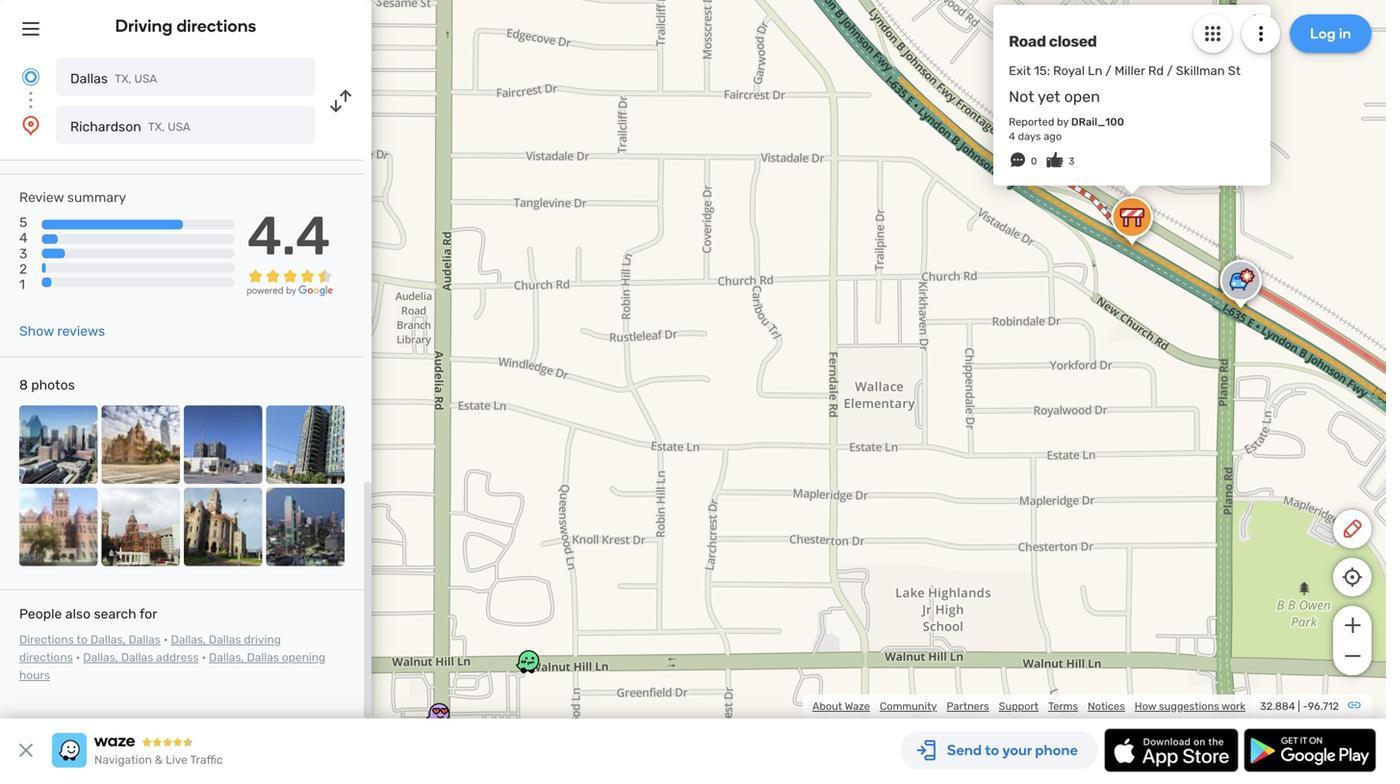 Task type: locate. For each thing, give the bounding box(es) containing it.
opening
[[282, 651, 326, 665]]

usa inside the dallas tx, usa
[[134, 72, 157, 86]]

4.4
[[247, 204, 331, 268]]

photos
[[31, 378, 75, 393]]

how suggestions work link
[[1135, 701, 1246, 714]]

/ right rd
[[1167, 63, 1173, 78]]

1 horizontal spatial /
[[1167, 63, 1173, 78]]

dallas for dallas, dallas driving directions
[[209, 634, 241, 647]]

zoom in image
[[1341, 614, 1365, 637]]

pencil image
[[1341, 518, 1364, 541]]

dallas,
[[91, 634, 126, 647], [171, 634, 206, 647], [83, 651, 118, 665], [209, 651, 244, 665]]

road closed
[[1009, 32, 1097, 50]]

96.712
[[1308, 701, 1339, 714]]

3 right 0
[[1069, 156, 1075, 167]]

3 down '5'
[[19, 246, 27, 262]]

people also search for
[[19, 607, 157, 623]]

yet
[[1038, 88, 1061, 106]]

dallas inside the dallas, dallas driving directions
[[209, 634, 241, 647]]

tx, for richardson
[[148, 120, 165, 134]]

usa
[[134, 72, 157, 86], [168, 120, 191, 134]]

notices link
[[1088, 701, 1125, 714]]

for
[[139, 607, 157, 623]]

link image
[[1347, 698, 1363, 714]]

0 horizontal spatial usa
[[134, 72, 157, 86]]

2
[[19, 261, 27, 277]]

dallas inside the dallas, dallas opening hours
[[247, 651, 279, 665]]

dallas, dallas opening hours link
[[19, 651, 326, 683]]

directions
[[177, 15, 257, 36], [19, 651, 73, 665]]

work
[[1222, 701, 1246, 714]]

review
[[19, 190, 64, 206]]

driving
[[244, 634, 281, 647]]

|
[[1298, 701, 1301, 714]]

1 vertical spatial 3
[[19, 246, 27, 262]]

to
[[77, 634, 88, 647]]

image 4 of dallas, dallas image
[[266, 406, 345, 484]]

dallas, down directions to dallas, dallas
[[83, 651, 118, 665]]

days
[[1018, 130, 1041, 143]]

community
[[880, 701, 937, 714]]

directions down the directions
[[19, 651, 73, 665]]

road
[[1009, 32, 1046, 50]]

dallas for dallas, dallas opening hours
[[247, 651, 279, 665]]

/
[[1106, 63, 1112, 78], [1167, 63, 1173, 78]]

1 vertical spatial tx,
[[148, 120, 165, 134]]

1 horizontal spatial usa
[[168, 120, 191, 134]]

show
[[19, 324, 54, 340]]

&
[[155, 754, 163, 767]]

1 horizontal spatial tx,
[[148, 120, 165, 134]]

4
[[1009, 130, 1016, 143], [19, 230, 28, 246]]

tx, right 'richardson'
[[148, 120, 165, 134]]

not
[[1009, 88, 1035, 106]]

partners
[[947, 701, 989, 714]]

dallas, inside the dallas, dallas driving directions
[[171, 634, 206, 647]]

5
[[19, 215, 27, 231]]

ago
[[1044, 130, 1062, 143]]

dallas, inside the dallas, dallas opening hours
[[209, 651, 244, 665]]

3
[[1069, 156, 1075, 167], [19, 246, 27, 262]]

richardson
[[70, 119, 141, 135]]

8 photos
[[19, 378, 75, 393]]

search
[[94, 607, 136, 623]]

dallas, up address
[[171, 634, 206, 647]]

live
[[166, 754, 188, 767]]

image 7 of dallas, dallas image
[[184, 488, 262, 567]]

support
[[999, 701, 1039, 714]]

tx,
[[115, 72, 132, 86], [148, 120, 165, 134]]

notices
[[1088, 701, 1125, 714]]

0 vertical spatial tx,
[[115, 72, 132, 86]]

hours
[[19, 669, 50, 683]]

0 vertical spatial directions
[[177, 15, 257, 36]]

zoom out image
[[1341, 645, 1365, 668]]

/ right ln
[[1106, 63, 1112, 78]]

0 vertical spatial 3
[[1069, 156, 1075, 167]]

1 horizontal spatial directions
[[177, 15, 257, 36]]

miller
[[1115, 63, 1146, 78]]

1 / from the left
[[1106, 63, 1112, 78]]

about
[[813, 701, 843, 714]]

dallas, for dallas, dallas driving directions
[[171, 634, 206, 647]]

richardson tx, usa
[[70, 119, 191, 135]]

traffic
[[190, 754, 223, 767]]

1 vertical spatial directions
[[19, 651, 73, 665]]

4 up 2
[[19, 230, 28, 246]]

image 5 of dallas, dallas image
[[19, 488, 98, 567]]

0 horizontal spatial tx,
[[115, 72, 132, 86]]

0 horizontal spatial 3
[[19, 246, 27, 262]]

image 6 of dallas, dallas image
[[102, 488, 180, 567]]

4 inside exit 15: royal ln / miller rd / skillman st not yet open reported by drail_100 4 days ago
[[1009, 130, 1016, 143]]

1 vertical spatial usa
[[168, 120, 191, 134]]

32.884
[[1260, 701, 1296, 714]]

usa up richardson tx, usa
[[134, 72, 157, 86]]

tx, up richardson tx, usa
[[115, 72, 132, 86]]

tx, for dallas
[[115, 72, 132, 86]]

exit 15: royal ln / miller rd / skillman st not yet open reported by drail_100 4 days ago
[[1009, 63, 1241, 143]]

-
[[1303, 701, 1308, 714]]

directions inside the dallas, dallas driving directions
[[19, 651, 73, 665]]

× link
[[1249, 8, 1266, 26]]

dallas
[[70, 71, 108, 87], [128, 634, 161, 647], [209, 634, 241, 647], [121, 651, 153, 665], [247, 651, 279, 665]]

usa right 'richardson'
[[168, 120, 191, 134]]

how
[[1135, 701, 1157, 714]]

directions right driving
[[177, 15, 257, 36]]

image 8 of dallas, dallas image
[[266, 488, 345, 567]]

0 horizontal spatial /
[[1106, 63, 1112, 78]]

0 horizontal spatial directions
[[19, 651, 73, 665]]

dallas, down the driving
[[209, 651, 244, 665]]

1 horizontal spatial 4
[[1009, 130, 1016, 143]]

tx, inside the dallas tx, usa
[[115, 72, 132, 86]]

tx, inside richardson tx, usa
[[148, 120, 165, 134]]

drail_100
[[1072, 116, 1124, 129]]

usa inside richardson tx, usa
[[168, 120, 191, 134]]

4 left 'days'
[[1009, 130, 1016, 143]]

1 vertical spatial 4
[[19, 230, 28, 246]]

0 vertical spatial 4
[[1009, 130, 1016, 143]]

reviews
[[57, 324, 105, 340]]

0 vertical spatial usa
[[134, 72, 157, 86]]

suggestions
[[1159, 701, 1220, 714]]

x image
[[14, 740, 38, 763]]

usa for richardson
[[168, 120, 191, 134]]



Task type: vqa. For each thing, say whether or not it's contained in the screenshot.
'×' link
yes



Task type: describe. For each thing, give the bounding box(es) containing it.
dallas tx, usa
[[70, 71, 157, 87]]

2 / from the left
[[1167, 63, 1173, 78]]

show reviews
[[19, 324, 105, 340]]

dallas, dallas opening hours
[[19, 651, 326, 683]]

terms
[[1049, 701, 1078, 714]]

×
[[1253, 8, 1262, 26]]

directions to dallas, dallas link
[[19, 634, 161, 647]]

dallas, dallas address
[[83, 651, 199, 665]]

usa for dallas
[[134, 72, 157, 86]]

rd
[[1149, 63, 1164, 78]]

dallas, for dallas, dallas opening hours
[[209, 651, 244, 665]]

0
[[1031, 156, 1037, 167]]

address
[[156, 651, 199, 665]]

image 1 of dallas, dallas image
[[19, 406, 98, 484]]

driving
[[115, 15, 173, 36]]

about waze link
[[813, 701, 870, 714]]

reported
[[1009, 116, 1055, 129]]

15:
[[1034, 63, 1050, 78]]

current location image
[[19, 65, 42, 89]]

dallas, dallas address link
[[83, 651, 199, 665]]

dallas, right the to
[[91, 634, 126, 647]]

ln
[[1088, 63, 1103, 78]]

image 3 of dallas, dallas image
[[184, 406, 262, 484]]

image 2 of dallas, dallas image
[[102, 406, 180, 484]]

directions
[[19, 634, 74, 647]]

royal
[[1053, 63, 1085, 78]]

8
[[19, 378, 28, 393]]

32.884 | -96.712
[[1260, 701, 1339, 714]]

closed
[[1049, 32, 1097, 50]]

5 4 3 2 1
[[19, 215, 28, 293]]

0 horizontal spatial 4
[[19, 230, 28, 246]]

dallas for dallas, dallas address
[[121, 651, 153, 665]]

3 inside 5 4 3 2 1
[[19, 246, 27, 262]]

open
[[1065, 88, 1101, 106]]

1 horizontal spatial 3
[[1069, 156, 1075, 167]]

1
[[19, 277, 25, 293]]

skillman
[[1176, 63, 1225, 78]]

dallas, for dallas, dallas address
[[83, 651, 118, 665]]

exit
[[1009, 63, 1031, 78]]

location image
[[19, 114, 42, 137]]

dallas, dallas driving directions
[[19, 634, 281, 665]]

review summary
[[19, 190, 126, 206]]

about waze community partners support terms notices how suggestions work
[[813, 701, 1246, 714]]

navigation
[[94, 754, 152, 767]]

waze
[[845, 701, 870, 714]]

st
[[1228, 63, 1241, 78]]

summary
[[67, 190, 126, 206]]

driving directions
[[115, 15, 257, 36]]

by
[[1057, 116, 1069, 129]]

people
[[19, 607, 62, 623]]

directions to dallas, dallas
[[19, 634, 161, 647]]

terms link
[[1049, 701, 1078, 714]]

also
[[65, 607, 91, 623]]

navigation & live traffic
[[94, 754, 223, 767]]

community link
[[880, 701, 937, 714]]

dallas, dallas driving directions link
[[19, 634, 281, 665]]

partners link
[[947, 701, 989, 714]]

support link
[[999, 701, 1039, 714]]



